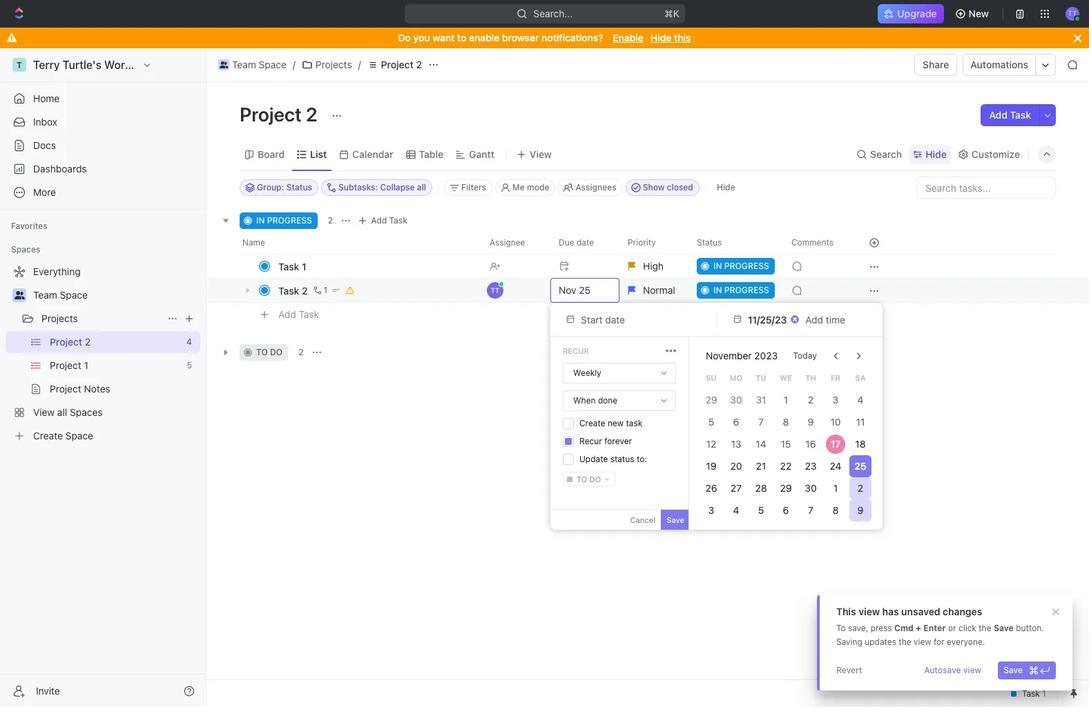 Task type: describe. For each thing, give the bounding box(es) containing it.
2 down th
[[808, 394, 814, 406]]

0 vertical spatial 30
[[730, 394, 742, 406]]

1 horizontal spatial project
[[381, 59, 414, 70]]

home link
[[6, 88, 200, 110]]

dashboards link
[[6, 158, 200, 180]]

create new task
[[579, 419, 642, 429]]

team space inside sidebar 'navigation'
[[33, 289, 88, 301]]

su
[[706, 373, 717, 382]]

2 inside project 2 link
[[416, 59, 422, 70]]

0 horizontal spatial 9
[[808, 416, 814, 428]]

cancel
[[630, 516, 656, 525]]

this
[[836, 606, 856, 618]]

inbox link
[[6, 111, 200, 133]]

19
[[706, 461, 717, 472]]

in
[[256, 215, 265, 226]]

0 vertical spatial to do
[[256, 347, 283, 358]]

1 vertical spatial add task button
[[354, 213, 413, 229]]

notifications?
[[542, 32, 603, 44]]

hide button
[[909, 145, 951, 164]]

spaces
[[11, 244, 40, 255]]

1 horizontal spatial projects link
[[298, 57, 355, 73]]

do
[[398, 32, 411, 44]]

27
[[731, 483, 742, 494]]

0 vertical spatial save
[[667, 516, 684, 525]]

share button
[[914, 54, 958, 76]]

view for this
[[859, 606, 880, 618]]

1 vertical spatial projects link
[[41, 308, 162, 330]]

save inside button
[[1004, 666, 1023, 676]]

1 vertical spatial project
[[240, 103, 302, 126]]

click
[[959, 624, 976, 634]]

recur for recur forever
[[579, 436, 602, 447]]

upgrade
[[897, 8, 937, 19]]

0 horizontal spatial 8
[[783, 416, 789, 428]]

everyone.
[[947, 637, 985, 648]]

save button
[[998, 662, 1056, 680]]

user group image
[[219, 61, 228, 68]]

0 vertical spatial 4
[[857, 394, 864, 406]]

0 vertical spatial do
[[270, 347, 283, 358]]

hide inside button
[[717, 182, 735, 193]]

2 up list
[[306, 103, 318, 126]]

enable
[[469, 32, 499, 44]]

when done button
[[564, 392, 675, 411]]

sidebar navigation
[[0, 48, 207, 708]]

favorites button
[[6, 218, 53, 235]]

tu
[[756, 373, 766, 382]]

new button
[[949, 3, 997, 25]]

home
[[33, 93, 60, 104]]

1 vertical spatial 9
[[858, 505, 864, 517]]

list link
[[307, 145, 327, 164]]

team inside sidebar 'navigation'
[[33, 289, 57, 301]]

assignees button
[[558, 180, 623, 196]]

when
[[573, 396, 596, 406]]

share
[[923, 59, 949, 70]]

when done
[[573, 396, 618, 406]]

table link
[[416, 145, 444, 164]]

25
[[855, 461, 866, 472]]

Add time text field
[[805, 314, 847, 326]]

board
[[258, 148, 285, 160]]

2 down '25'
[[858, 483, 863, 494]]

2023
[[754, 350, 778, 362]]

press
[[871, 624, 892, 634]]

saving
[[836, 637, 862, 648]]

we
[[780, 373, 792, 382]]

+
[[916, 624, 921, 634]]

0 horizontal spatial 4
[[733, 505, 739, 517]]

0 vertical spatial 3
[[833, 394, 839, 406]]

task down "1" button
[[299, 308, 319, 320]]

today button
[[785, 345, 825, 367]]

to
[[836, 624, 846, 634]]

weekly
[[573, 368, 601, 378]]

customize
[[972, 148, 1020, 160]]

automations button
[[964, 55, 1035, 75]]

task 2
[[278, 285, 308, 297]]

task up customize
[[1010, 109, 1031, 121]]

revert
[[836, 666, 862, 676]]

recur for recur
[[563, 347, 589, 356]]

status
[[610, 454, 634, 465]]

docs
[[33, 140, 56, 151]]

1 button
[[310, 284, 330, 298]]

calendar link
[[350, 145, 393, 164]]

1 / from the left
[[293, 59, 296, 70]]

list
[[310, 148, 327, 160]]

fr
[[831, 373, 841, 382]]

1 horizontal spatial team space
[[232, 59, 287, 70]]

0 vertical spatial add task button
[[981, 104, 1039, 126]]

1 vertical spatial project 2
[[240, 103, 322, 126]]

invite
[[36, 685, 60, 697]]

18
[[855, 439, 866, 450]]

add for bottommost add task button
[[278, 308, 296, 320]]

2 vertical spatial add task
[[278, 308, 319, 320]]

browser
[[502, 32, 539, 44]]

has
[[882, 606, 899, 618]]

task down 'task 1'
[[278, 285, 299, 297]]

0 horizontal spatial 3
[[708, 505, 714, 517]]

1 vertical spatial 5
[[758, 505, 764, 517]]

updates
[[865, 637, 896, 648]]

task up the task 2
[[278, 261, 299, 272]]

1 horizontal spatial project 2
[[381, 59, 422, 70]]

customize button
[[954, 145, 1024, 164]]

progress
[[267, 215, 312, 226]]

autosave view
[[924, 666, 982, 676]]

save,
[[848, 624, 868, 634]]

task 1
[[278, 261, 306, 272]]

hide button
[[711, 180, 741, 196]]

gantt link
[[466, 145, 494, 164]]

add for topmost add task button
[[989, 109, 1008, 121]]

21
[[756, 461, 766, 472]]

0 horizontal spatial 6
[[733, 416, 739, 428]]

24
[[830, 461, 842, 472]]

autosave view button
[[919, 662, 987, 680]]



Task type: vqa. For each thing, say whether or not it's contained in the screenshot.


Task type: locate. For each thing, give the bounding box(es) containing it.
do you want to enable browser notifications? enable hide this
[[398, 32, 691, 44]]

8 down 24
[[833, 505, 839, 517]]

save left "button." at right bottom
[[994, 624, 1014, 634]]

2 vertical spatial hide
[[717, 182, 735, 193]]

1 vertical spatial 7
[[808, 505, 814, 517]]

recur down create in the bottom of the page
[[579, 436, 602, 447]]

assignees
[[576, 182, 617, 193]]

project 2 down 'do'
[[381, 59, 422, 70]]

3
[[833, 394, 839, 406], [708, 505, 714, 517]]

1 horizontal spatial hide
[[717, 182, 735, 193]]

project 2
[[381, 59, 422, 70], [240, 103, 322, 126]]

17
[[831, 439, 841, 450]]

5
[[708, 416, 714, 428], [758, 505, 764, 517]]

automations
[[971, 59, 1028, 70]]

2 down the you
[[416, 59, 422, 70]]

recur up "weekly"
[[563, 347, 589, 356]]

view inside button
[[963, 666, 982, 676]]

space right user group icon
[[60, 289, 88, 301]]

0 horizontal spatial projects
[[41, 313, 78, 325]]

15
[[781, 439, 791, 450]]

team right user group icon
[[33, 289, 57, 301]]

1 vertical spatial 3
[[708, 505, 714, 517]]

docs link
[[6, 135, 200, 157]]

1 horizontal spatial 9
[[858, 505, 864, 517]]

to do inside dropdown button
[[577, 475, 601, 484]]

0 vertical spatial 29
[[705, 394, 717, 406]]

8 up 15
[[783, 416, 789, 428]]

add task up customize
[[989, 109, 1031, 121]]

2 vertical spatial to
[[577, 475, 587, 484]]

projects inside tree
[[41, 313, 78, 325]]

2 horizontal spatial add
[[989, 109, 1008, 121]]

3 up the 10
[[833, 394, 839, 406]]

0 vertical spatial space
[[259, 59, 287, 70]]

0 horizontal spatial hide
[[650, 32, 672, 44]]

Search tasks... text field
[[917, 177, 1055, 198]]

0 horizontal spatial team
[[33, 289, 57, 301]]

7 down the 23
[[808, 505, 814, 517]]

0 vertical spatial project
[[381, 59, 414, 70]]

1 horizontal spatial space
[[259, 59, 287, 70]]

project 2 up board
[[240, 103, 322, 126]]

1 horizontal spatial team
[[232, 59, 256, 70]]

1 horizontal spatial /
[[358, 59, 361, 70]]

dashboards
[[33, 163, 87, 175]]

user group image
[[14, 291, 25, 300]]

1 vertical spatial to do
[[577, 475, 601, 484]]

1 vertical spatial 29
[[780, 483, 792, 494]]

2 vertical spatial save
[[1004, 666, 1023, 676]]

1 inside button
[[324, 285, 328, 296]]

tree containing team space
[[6, 261, 200, 448]]

board link
[[255, 145, 285, 164]]

to:
[[637, 454, 647, 465]]

0 vertical spatial team
[[232, 59, 256, 70]]

5 down 28
[[758, 505, 764, 517]]

1 vertical spatial add task
[[371, 215, 408, 226]]

1 horizontal spatial add
[[371, 215, 387, 226]]

you
[[413, 32, 430, 44]]

enter
[[924, 624, 946, 634]]

to do down update
[[577, 475, 601, 484]]

to inside to do dropdown button
[[577, 475, 587, 484]]

to do button
[[563, 472, 616, 487]]

cmd
[[894, 624, 914, 634]]

0 vertical spatial projects link
[[298, 57, 355, 73]]

add up customize
[[989, 109, 1008, 121]]

1 horizontal spatial to do
[[577, 475, 601, 484]]

do
[[270, 347, 283, 358], [589, 475, 601, 484]]

new
[[608, 419, 624, 429]]

7 up 14
[[758, 416, 764, 428]]

1 horizontal spatial add task
[[371, 215, 408, 226]]

2 horizontal spatial hide
[[926, 148, 947, 160]]

favorites
[[11, 221, 47, 231]]

Start date text field
[[581, 314, 695, 326]]

0 horizontal spatial 5
[[708, 416, 714, 428]]

add task button up task 1 link
[[354, 213, 413, 229]]

30 down mo
[[730, 394, 742, 406]]

view down +
[[914, 637, 931, 648]]

1 vertical spatial add
[[371, 215, 387, 226]]

0 vertical spatial to
[[457, 32, 466, 44]]

0 vertical spatial 7
[[758, 416, 764, 428]]

14
[[756, 439, 766, 450]]

the right the click
[[979, 624, 991, 634]]

to do down the task 2
[[256, 347, 283, 358]]

this view has unsaved changes to save, press cmd + enter or click the save button. saving updates the view for everyone.
[[836, 606, 1044, 648]]

recur
[[563, 347, 589, 356], [579, 436, 602, 447]]

9 up 16
[[808, 416, 814, 428]]

0 vertical spatial view
[[859, 606, 880, 618]]

add task up task 1 link
[[371, 215, 408, 226]]

0 horizontal spatial 7
[[758, 416, 764, 428]]

1 vertical spatial team
[[33, 289, 57, 301]]

0 vertical spatial the
[[979, 624, 991, 634]]

11
[[856, 416, 865, 428]]

space
[[259, 59, 287, 70], [60, 289, 88, 301]]

save right cancel
[[667, 516, 684, 525]]

1 vertical spatial 4
[[733, 505, 739, 517]]

team space link inside tree
[[33, 285, 198, 307]]

5 up '12'
[[708, 416, 714, 428]]

in progress
[[256, 215, 312, 226]]

1 horizontal spatial 29
[[780, 483, 792, 494]]

space inside sidebar 'navigation'
[[60, 289, 88, 301]]

add task down the task 2
[[278, 308, 319, 320]]

add down the task 2
[[278, 308, 296, 320]]

this
[[674, 32, 691, 44]]

0 horizontal spatial team space
[[33, 289, 88, 301]]

button.
[[1016, 624, 1044, 634]]

november
[[706, 350, 752, 362]]

update status to:
[[579, 454, 647, 465]]

1 horizontal spatial 7
[[808, 505, 814, 517]]

1 vertical spatial 6
[[783, 505, 789, 517]]

2 vertical spatial add task button
[[272, 307, 325, 323]]

0 horizontal spatial add task
[[278, 308, 319, 320]]

0 vertical spatial recur
[[563, 347, 589, 356]]

unsaved
[[901, 606, 940, 618]]

1 vertical spatial space
[[60, 289, 88, 301]]

0 horizontal spatial add task button
[[272, 307, 325, 323]]

2 horizontal spatial add task button
[[981, 104, 1039, 126]]

10
[[830, 416, 841, 428]]

new
[[969, 8, 989, 19]]

0 horizontal spatial team space link
[[33, 285, 198, 307]]

add task button
[[981, 104, 1039, 126], [354, 213, 413, 229], [272, 307, 325, 323]]

team space
[[232, 59, 287, 70], [33, 289, 88, 301]]

team right user group image
[[232, 59, 256, 70]]

upgrade link
[[878, 4, 944, 23]]

view up save,
[[859, 606, 880, 618]]

2 left "1" button
[[302, 285, 308, 297]]

inbox
[[33, 116, 57, 128]]

26
[[705, 483, 717, 494]]

0 vertical spatial project 2
[[381, 59, 422, 70]]

table
[[419, 148, 444, 160]]

0 horizontal spatial 29
[[705, 394, 717, 406]]

1 horizontal spatial 30
[[805, 483, 817, 494]]

hide
[[650, 32, 672, 44], [926, 148, 947, 160], [717, 182, 735, 193]]

do down update
[[589, 475, 601, 484]]

1 vertical spatial recur
[[579, 436, 602, 447]]

team space right user group image
[[232, 59, 287, 70]]

1 vertical spatial projects
[[41, 313, 78, 325]]

save down "button." at right bottom
[[1004, 666, 1023, 676]]

project down 'do'
[[381, 59, 414, 70]]

1 horizontal spatial projects
[[316, 59, 352, 70]]

save inside this view has unsaved changes to save, press cmd + enter or click the save button. saving updates the view for everyone.
[[994, 624, 1014, 634]]

0 vertical spatial 9
[[808, 416, 814, 428]]

7
[[758, 416, 764, 428], [808, 505, 814, 517]]

1 vertical spatial hide
[[926, 148, 947, 160]]

2 vertical spatial add
[[278, 308, 296, 320]]

tree inside sidebar 'navigation'
[[6, 261, 200, 448]]

add up task 1 link
[[371, 215, 387, 226]]

1 vertical spatial 30
[[805, 483, 817, 494]]

projects link
[[298, 57, 355, 73], [41, 308, 162, 330]]

gantt
[[469, 148, 494, 160]]

tree
[[6, 261, 200, 448]]

2 / from the left
[[358, 59, 361, 70]]

2 horizontal spatial add task
[[989, 109, 1031, 121]]

november 2023
[[706, 350, 778, 362]]

29 down the 22
[[780, 483, 792, 494]]

1 vertical spatial 8
[[833, 505, 839, 517]]

hide inside dropdown button
[[926, 148, 947, 160]]

0 vertical spatial 5
[[708, 416, 714, 428]]

4 down 27
[[733, 505, 739, 517]]

0 vertical spatial team space link
[[215, 57, 290, 73]]

2 horizontal spatial view
[[963, 666, 982, 676]]

changes
[[943, 606, 982, 618]]

view down everyone.
[[963, 666, 982, 676]]

12
[[706, 439, 716, 450]]

4 up 11
[[857, 394, 864, 406]]

1 down we
[[784, 394, 788, 406]]

1 vertical spatial do
[[589, 475, 601, 484]]

0 horizontal spatial view
[[859, 606, 880, 618]]

13
[[731, 439, 741, 450]]

1 vertical spatial the
[[899, 637, 911, 648]]

2 right progress
[[328, 215, 333, 226]]

recur forever
[[579, 436, 632, 447]]

do inside dropdown button
[[589, 475, 601, 484]]

0 vertical spatial projects
[[316, 59, 352, 70]]

view for autosave
[[963, 666, 982, 676]]

do down the task 2
[[270, 347, 283, 358]]

2 horizontal spatial to
[[577, 475, 587, 484]]

1 vertical spatial view
[[914, 637, 931, 648]]

revert button
[[831, 662, 868, 680]]

1 horizontal spatial 6
[[783, 505, 789, 517]]

0 vertical spatial add
[[989, 109, 1008, 121]]

6
[[733, 416, 739, 428], [783, 505, 789, 517]]

1
[[302, 261, 306, 272], [324, 285, 328, 296], [784, 394, 788, 406], [833, 483, 838, 494]]

30 down the 23
[[805, 483, 817, 494]]

to do
[[256, 347, 283, 358], [577, 475, 601, 484]]

or
[[948, 624, 956, 634]]

done
[[598, 396, 618, 406]]

0 horizontal spatial to
[[256, 347, 268, 358]]

autosave
[[924, 666, 961, 676]]

add task button down the task 2
[[272, 307, 325, 323]]

0 horizontal spatial project 2
[[240, 103, 322, 126]]

add task
[[989, 109, 1031, 121], [371, 215, 408, 226], [278, 308, 319, 320]]

forever
[[604, 436, 632, 447]]

2 down the task 2
[[298, 347, 304, 358]]

task up task 1 link
[[389, 215, 408, 226]]

mo
[[730, 373, 743, 382]]

29 down su
[[705, 394, 717, 406]]

1 vertical spatial team space link
[[33, 285, 198, 307]]

update
[[579, 454, 608, 465]]

3 down 26
[[708, 505, 714, 517]]

1 up the task 2
[[302, 261, 306, 272]]

project 2 link
[[364, 57, 425, 73]]

want
[[432, 32, 455, 44]]

6 up the '13'
[[733, 416, 739, 428]]

space right user group image
[[259, 59, 287, 70]]

0 horizontal spatial 30
[[730, 394, 742, 406]]

for
[[934, 637, 945, 648]]

4
[[857, 394, 864, 406], [733, 505, 739, 517]]

0 horizontal spatial project
[[240, 103, 302, 126]]

project up board
[[240, 103, 302, 126]]

1 horizontal spatial view
[[914, 637, 931, 648]]

6 down the 22
[[783, 505, 789, 517]]

1 down 24
[[833, 483, 838, 494]]

1 right the task 2
[[324, 285, 328, 296]]

team space right user group icon
[[33, 289, 88, 301]]

to
[[457, 32, 466, 44], [256, 347, 268, 358], [577, 475, 587, 484]]

1 horizontal spatial the
[[979, 624, 991, 634]]

9 down '25'
[[858, 505, 864, 517]]

0 vertical spatial add task
[[989, 109, 1031, 121]]

0 horizontal spatial the
[[899, 637, 911, 648]]

1 vertical spatial to
[[256, 347, 268, 358]]

20
[[730, 461, 742, 472]]

add task button up customize
[[981, 104, 1039, 126]]

0 horizontal spatial to do
[[256, 347, 283, 358]]

8
[[783, 416, 789, 428], [833, 505, 839, 517]]

the down cmd
[[899, 637, 911, 648]]

Due date text field
[[748, 314, 788, 326]]

1 horizontal spatial 5
[[758, 505, 764, 517]]

0 vertical spatial team space
[[232, 59, 287, 70]]

0 horizontal spatial space
[[60, 289, 88, 301]]

22
[[780, 461, 792, 472]]

weekly button
[[564, 364, 675, 383]]

1 horizontal spatial 4
[[857, 394, 864, 406]]



